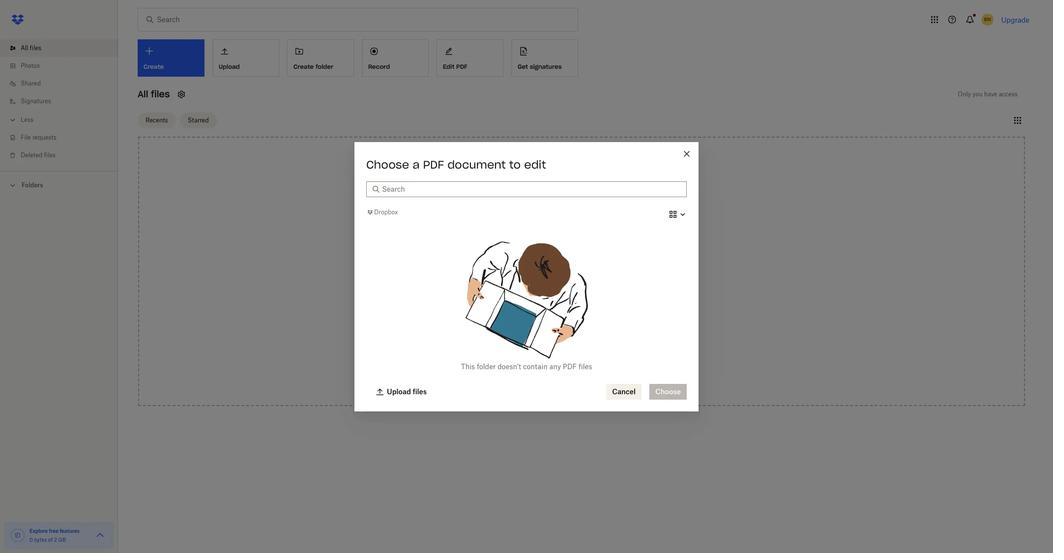 Task type: vqa. For each thing, say whether or not it's contained in the screenshot.
Paper
no



Task type: locate. For each thing, give the bounding box(es) containing it.
pdf
[[457, 63, 468, 70], [423, 158, 444, 171], [563, 362, 577, 371]]

0 vertical spatial to
[[510, 158, 521, 171]]

files
[[30, 44, 41, 52], [151, 89, 170, 100], [44, 152, 56, 159], [560, 271, 573, 279], [579, 362, 593, 371], [413, 387, 427, 396]]

0 horizontal spatial to
[[510, 158, 521, 171]]

upload
[[600, 271, 622, 279]]

to
[[510, 158, 521, 171], [592, 271, 598, 279]]

0 vertical spatial pdf
[[457, 63, 468, 70]]

access
[[1000, 91, 1019, 98]]

files right any
[[579, 362, 593, 371]]

files up recents in the left top of the page
[[151, 89, 170, 100]]

dropbox link
[[367, 208, 398, 217]]

edit
[[443, 63, 455, 70]]

files up photos
[[30, 44, 41, 52]]

folder
[[316, 63, 334, 70], [477, 362, 496, 371]]

less image
[[8, 115, 18, 125]]

get signatures button
[[512, 39, 579, 77]]

features
[[60, 528, 80, 534]]

less
[[21, 116, 33, 123]]

all files inside 'link'
[[21, 44, 41, 52]]

files left 'here'
[[560, 271, 573, 279]]

deleted files
[[21, 152, 56, 159]]

only you have access
[[959, 91, 1019, 98]]

starred
[[188, 116, 209, 124]]

upload
[[387, 387, 411, 396]]

folder for create
[[316, 63, 334, 70]]

you
[[973, 91, 983, 98]]

doesn't
[[498, 362, 522, 371]]

to right 'here'
[[592, 271, 598, 279]]

requests
[[32, 134, 56, 141]]

cancel
[[613, 387, 636, 396]]

all files up photos
[[21, 44, 41, 52]]

1 vertical spatial folder
[[477, 362, 496, 371]]

all
[[21, 44, 28, 52], [138, 89, 148, 100]]

shared
[[21, 80, 41, 87]]

0 vertical spatial all files
[[21, 44, 41, 52]]

choose a pdf document to edit dialog
[[355, 142, 699, 412]]

explore
[[30, 528, 48, 534]]

pdf right any
[[563, 362, 577, 371]]

list
[[0, 33, 118, 171]]

all up recents in the left top of the page
[[138, 89, 148, 100]]

folder inside button
[[316, 63, 334, 70]]

get signatures
[[518, 63, 562, 70]]

0 vertical spatial all
[[21, 44, 28, 52]]

files right upload
[[413, 387, 427, 396]]

upload files
[[387, 387, 427, 396]]

folders
[[22, 182, 43, 189]]

files right deleted
[[44, 152, 56, 159]]

upgrade link
[[1002, 15, 1030, 24]]

photos link
[[8, 57, 118, 75]]

0 horizontal spatial folder
[[316, 63, 334, 70]]

pdf right edit
[[457, 63, 468, 70]]

get
[[518, 63, 529, 70]]

to left 'edit'
[[510, 158, 521, 171]]

1 vertical spatial all
[[138, 89, 148, 100]]

pdf right a
[[423, 158, 444, 171]]

2 vertical spatial pdf
[[563, 362, 577, 371]]

upgrade
[[1002, 15, 1030, 24]]

create folder
[[294, 63, 334, 70]]

signatures
[[21, 97, 51, 105]]

shared link
[[8, 75, 118, 93]]

drop
[[542, 271, 558, 279]]

all files up recents in the left top of the page
[[138, 89, 170, 100]]

0 horizontal spatial all
[[21, 44, 28, 52]]

record
[[369, 63, 390, 70]]

1 vertical spatial pdf
[[423, 158, 444, 171]]

0 horizontal spatial all files
[[21, 44, 41, 52]]

1 horizontal spatial folder
[[477, 362, 496, 371]]

0 vertical spatial folder
[[316, 63, 334, 70]]

choose a pdf document to edit
[[367, 158, 546, 171]]

all files link
[[8, 39, 118, 57]]

0
[[30, 537, 33, 543]]

folder right create
[[316, 63, 334, 70]]

choose
[[367, 158, 409, 171]]

1 horizontal spatial all files
[[138, 89, 170, 100]]

files inside 'link'
[[30, 44, 41, 52]]

1 vertical spatial to
[[592, 271, 598, 279]]

1 horizontal spatial pdf
[[457, 63, 468, 70]]

folder inside choose a pdf document to edit dialog
[[477, 362, 496, 371]]

all inside 'link'
[[21, 44, 28, 52]]

gb
[[58, 537, 66, 543]]

folder right this
[[477, 362, 496, 371]]

this
[[461, 362, 475, 371]]

all files
[[21, 44, 41, 52], [138, 89, 170, 100]]

quota usage element
[[10, 528, 26, 544]]

have
[[985, 91, 998, 98]]

all up photos
[[21, 44, 28, 52]]

2 horizontal spatial pdf
[[563, 362, 577, 371]]

a
[[413, 158, 420, 171]]



Task type: describe. For each thing, give the bounding box(es) containing it.
recents button
[[138, 112, 176, 128]]

recents
[[146, 116, 168, 124]]

only
[[959, 91, 972, 98]]

record button
[[362, 39, 429, 77]]

to inside choose a pdf document to edit dialog
[[510, 158, 521, 171]]

file requests
[[21, 134, 56, 141]]

here
[[575, 271, 590, 279]]

create
[[294, 63, 314, 70]]

deleted files link
[[8, 147, 118, 164]]

file requests link
[[8, 129, 118, 147]]

starred button
[[180, 112, 217, 128]]

bytes
[[34, 537, 47, 543]]

free
[[49, 528, 59, 534]]

list containing all files
[[0, 33, 118, 171]]

document
[[448, 158, 506, 171]]

contain
[[523, 362, 548, 371]]

files inside button
[[413, 387, 427, 396]]

dropbox image
[[8, 10, 28, 30]]

signatures
[[530, 63, 562, 70]]

1 horizontal spatial all
[[138, 89, 148, 100]]

folders button
[[0, 178, 118, 192]]

2
[[54, 537, 57, 543]]

create folder button
[[287, 39, 354, 77]]

1 vertical spatial all files
[[138, 89, 170, 100]]

0 horizontal spatial pdf
[[423, 158, 444, 171]]

any
[[550, 362, 561, 371]]

drop files here to upload
[[542, 271, 622, 279]]

dropbox
[[374, 209, 398, 216]]

deleted
[[21, 152, 42, 159]]

photos
[[21, 62, 40, 69]]

file
[[21, 134, 31, 141]]

signatures link
[[8, 93, 118, 110]]

all files list item
[[0, 39, 118, 57]]

explore free features 0 bytes of 2 gb
[[30, 528, 80, 543]]

of
[[48, 537, 53, 543]]

cancel button
[[607, 384, 642, 400]]

upload files button
[[370, 384, 433, 400]]

folder for this
[[477, 362, 496, 371]]

this folder doesn't contain any pdf files
[[461, 362, 593, 371]]

edit
[[525, 158, 546, 171]]

1 horizontal spatial to
[[592, 271, 598, 279]]

pdf inside button
[[457, 63, 468, 70]]

edit pdf button
[[437, 39, 504, 77]]

Search text field
[[382, 184, 681, 195]]

edit pdf
[[443, 63, 468, 70]]



